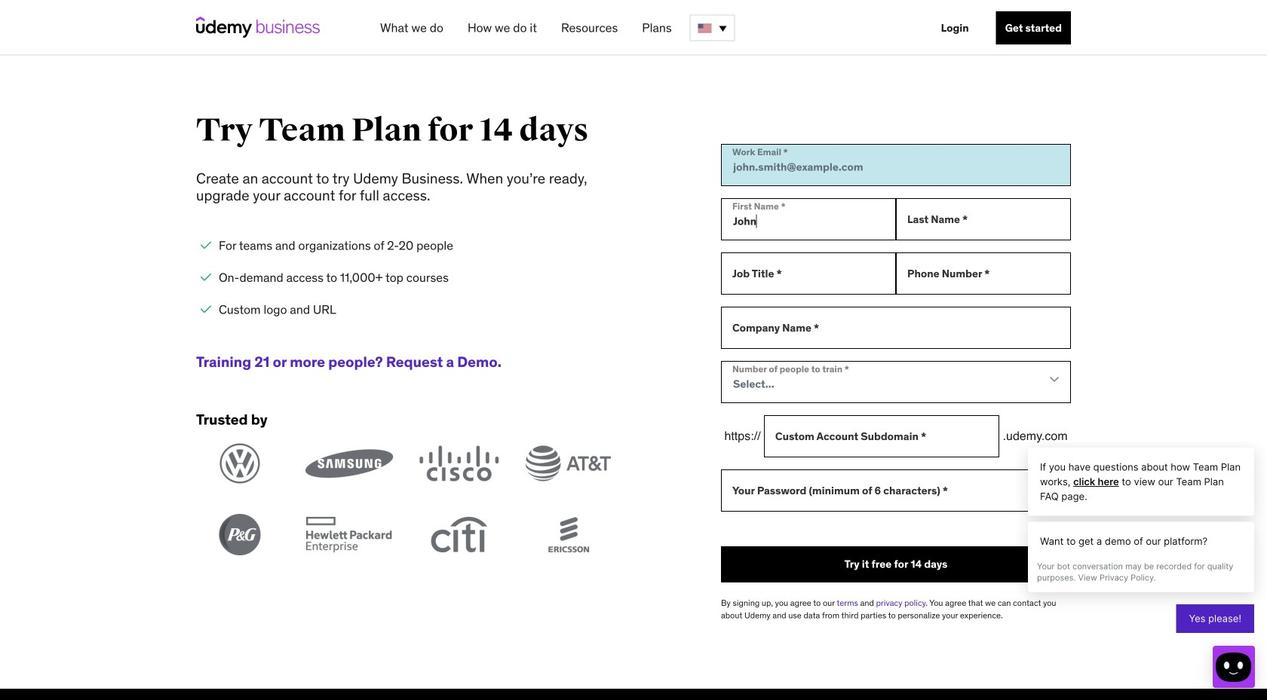 Task type: describe. For each thing, give the bounding box(es) containing it.
ericsson logo image
[[524, 515, 612, 556]]

First Name * text field
[[721, 198, 896, 241]]

cisco logo image
[[415, 443, 503, 485]]

udemy business image
[[196, 17, 320, 38]]

at&t logo image
[[524, 443, 612, 485]]

Your team's unique subdomain * text field
[[764, 416, 1000, 458]]

Company Name * text field
[[721, 307, 1071, 349]]

hewlett packard enterprise logo image
[[306, 515, 393, 556]]

footer element
[[196, 690, 1071, 701]]

citi logo image
[[415, 515, 503, 556]]



Task type: vqa. For each thing, say whether or not it's contained in the screenshot.
CISCO LOGO
yes



Task type: locate. For each thing, give the bounding box(es) containing it.
Last Name * text field
[[896, 198, 1071, 241]]

Job Title * text field
[[721, 253, 896, 295]]

menu navigation
[[368, 0, 1071, 56]]

Phone Number telephone field
[[896, 253, 1071, 295]]

volkswagen logo image
[[196, 443, 284, 485]]

Work Email * email field
[[721, 144, 1071, 186]]

samsung logo image
[[306, 443, 393, 485]]

None password field
[[721, 470, 1071, 512]]

p&g logo image
[[196, 515, 284, 556]]



